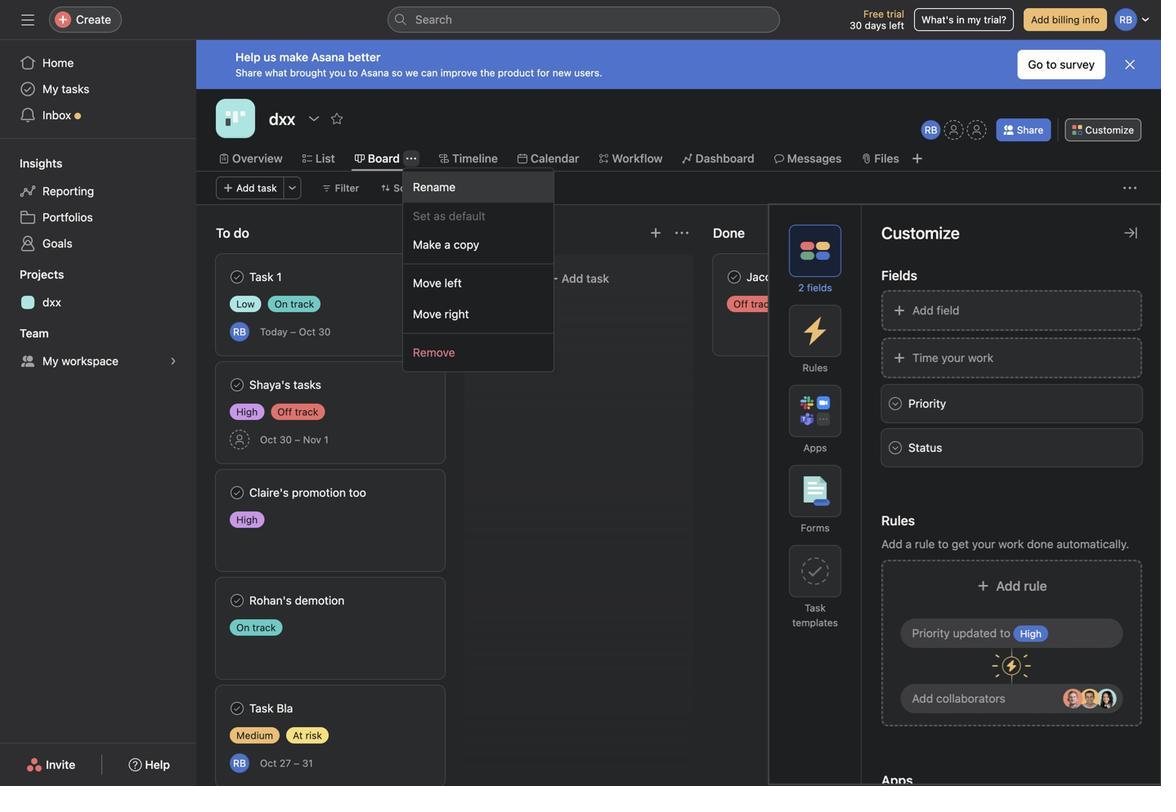 Task type: vqa. For each thing, say whether or not it's contained in the screenshot.
topmost Priority
yes



Task type: locate. For each thing, give the bounding box(es) containing it.
priority for priority updated to high
[[912, 627, 950, 640]]

1 vertical spatial my
[[43, 354, 58, 368]]

2 horizontal spatial add task
[[810, 370, 858, 383]]

0 horizontal spatial tasks
[[62, 82, 89, 96]]

0 vertical spatial move
[[413, 276, 442, 290]]

task
[[249, 270, 274, 284], [805, 603, 826, 614], [249, 702, 274, 715]]

1 vertical spatial completed image
[[227, 591, 247, 611]]

move for move right
[[413, 307, 442, 321]]

1 completed checkbox from the top
[[227, 267, 247, 287]]

set
[[413, 209, 431, 223]]

add field button
[[881, 290, 1142, 331]]

my down team
[[43, 354, 58, 368]]

off track for jacob's promotion
[[733, 298, 774, 310]]

share inside help us make asana better share what brought you to asana so we can improve the product for new users.
[[235, 67, 262, 78]]

1 horizontal spatial add task image
[[898, 227, 911, 240]]

completed checkbox up 'low' on the top
[[227, 267, 247, 287]]

rules down status
[[881, 513, 915, 529]]

2 vertical spatial high
[[1020, 628, 1042, 640]]

home link
[[10, 50, 186, 76]]

a for add
[[906, 538, 912, 551]]

priority for priority
[[908, 397, 946, 410]]

1 vertical spatial completed image
[[227, 375, 247, 395]]

0 vertical spatial on
[[274, 298, 288, 310]]

share left what
[[235, 67, 262, 78]]

your inside button
[[942, 351, 965, 365]]

completed image up 'low' on the top
[[227, 267, 247, 287]]

move
[[413, 276, 442, 290], [413, 307, 442, 321]]

move left "right"
[[413, 307, 442, 321]]

3 completed image from the top
[[227, 699, 247, 719]]

Completed checkbox
[[724, 267, 744, 287], [227, 375, 247, 395], [227, 483, 247, 503]]

on up the today
[[274, 298, 288, 310]]

2 vertical spatial completed checkbox
[[227, 483, 247, 503]]

2 completed checkbox from the top
[[227, 591, 247, 611]]

sort
[[394, 182, 414, 194]]

– right the today
[[290, 326, 296, 338]]

share down go
[[1017, 124, 1044, 136]]

help for help us make asana better share what brought you to asana so we can improve the product for new users.
[[235, 50, 261, 64]]

show options image
[[308, 112, 321, 125]]

0 vertical spatial add task button
[[216, 177, 284, 200]]

to
[[1046, 58, 1057, 71], [349, 67, 358, 78], [938, 538, 949, 551], [1000, 627, 1011, 640]]

list
[[315, 152, 335, 165]]

1 vertical spatial task
[[586, 272, 609, 285]]

1 right nov
[[324, 434, 329, 446]]

high down 'claire's'
[[236, 514, 258, 526]]

remove
[[413, 346, 455, 359]]

completed image
[[724, 267, 744, 287], [227, 375, 247, 395], [227, 483, 247, 503]]

1 vertical spatial add task button
[[474, 264, 684, 294]]

0 horizontal spatial task
[[257, 182, 277, 194]]

my
[[967, 14, 981, 25]]

goals link
[[10, 231, 186, 257]]

free trial 30 days left
[[850, 8, 904, 31]]

0 vertical spatial completed checkbox
[[724, 267, 744, 287]]

workflow link
[[599, 150, 663, 168]]

0 vertical spatial my
[[43, 82, 58, 96]]

customize button
[[1065, 119, 1142, 141]]

completed image left 'claire's'
[[227, 483, 247, 503]]

off down shaya's tasks
[[277, 406, 292, 418]]

1 horizontal spatial on
[[274, 298, 288, 310]]

completed checkbox up medium
[[227, 699, 247, 719]]

completed checkbox left shaya's
[[227, 375, 247, 395]]

2 completed image from the top
[[227, 591, 247, 611]]

30 left nov
[[280, 434, 292, 446]]

1 up the today
[[277, 270, 282, 284]]

0 vertical spatial off
[[733, 298, 748, 310]]

done
[[1027, 538, 1054, 551]]

1 move from the top
[[413, 276, 442, 290]]

what's in my trial?
[[921, 14, 1007, 25]]

1 horizontal spatial task
[[586, 272, 609, 285]]

1 horizontal spatial work
[[999, 538, 1024, 551]]

add task image
[[649, 227, 662, 240]]

left right the days
[[889, 20, 904, 31]]

off track down jacob's
[[733, 298, 774, 310]]

1 vertical spatial rb button
[[230, 322, 249, 342]]

what's in my trial? button
[[914, 8, 1014, 31]]

1 my from the top
[[43, 82, 58, 96]]

0 vertical spatial left
[[889, 20, 904, 31]]

set as default
[[413, 209, 486, 223]]

customize up fields
[[881, 223, 960, 242]]

add task image for to do
[[401, 227, 414, 240]]

add billing info
[[1031, 14, 1100, 25]]

1 vertical spatial move
[[413, 307, 442, 321]]

0 vertical spatial task
[[249, 270, 274, 284]]

to left the get
[[938, 538, 949, 551]]

new
[[553, 67, 571, 78]]

completed checkbox for shaya's
[[227, 375, 247, 395]]

my inside teams element
[[43, 354, 58, 368]]

work left done
[[999, 538, 1024, 551]]

completed image up medium
[[227, 699, 247, 719]]

0 vertical spatial 1
[[277, 270, 282, 284]]

1 vertical spatial –
[[295, 434, 300, 446]]

oct right the today
[[299, 326, 316, 338]]

1 completed image from the top
[[227, 267, 247, 287]]

add task image
[[401, 227, 414, 240], [898, 227, 911, 240]]

customize down dismiss icon
[[1085, 124, 1134, 136]]

completed checkbox for task 1
[[227, 267, 247, 287]]

0 vertical spatial share
[[235, 67, 262, 78]]

completed image for task 1
[[227, 267, 247, 287]]

0 horizontal spatial share
[[235, 67, 262, 78]]

on track up today – oct 30
[[274, 298, 314, 310]]

more actions image up close details image
[[1124, 182, 1137, 195]]

1 vertical spatial on track
[[236, 622, 276, 634]]

0 vertical spatial oct
[[299, 326, 316, 338]]

off down jacob's
[[733, 298, 748, 310]]

what
[[265, 67, 287, 78]]

add task button
[[216, 177, 284, 200], [474, 264, 684, 294], [713, 362, 942, 392]]

2 add task image from the left
[[898, 227, 911, 240]]

help inside dropdown button
[[145, 758, 170, 772]]

0 horizontal spatial work
[[968, 351, 994, 365]]

high inside priority updated to high
[[1020, 628, 1042, 640]]

tasks down home
[[62, 82, 89, 96]]

1 vertical spatial 30
[[318, 326, 331, 338]]

claire's
[[249, 486, 289, 500]]

tasks right shaya's
[[293, 378, 321, 392]]

your
[[942, 351, 965, 365], [972, 538, 995, 551]]

1 horizontal spatial a
[[906, 538, 912, 551]]

1 horizontal spatial add task
[[562, 272, 609, 285]]

trial?
[[984, 14, 1007, 25]]

1 vertical spatial rb
[[233, 326, 246, 338]]

my inside 'link'
[[43, 82, 58, 96]]

1 vertical spatial off
[[277, 406, 292, 418]]

1 vertical spatial task
[[805, 603, 826, 614]]

add billing info button
[[1024, 8, 1107, 31]]

your right the get
[[972, 538, 995, 551]]

promotion right jacob's
[[791, 270, 845, 284]]

more actions image
[[1124, 182, 1137, 195], [288, 183, 297, 193]]

0 horizontal spatial customize
[[881, 223, 960, 242]]

0 vertical spatial off track
[[733, 298, 774, 310]]

help inside help us make asana better share what brought you to asana so we can improve the product for new users.
[[235, 50, 261, 64]]

– for tasks
[[295, 434, 300, 446]]

a left the get
[[906, 538, 912, 551]]

tasks for shaya's tasks
[[293, 378, 321, 392]]

users.
[[574, 67, 602, 78]]

calendar link
[[518, 150, 579, 168]]

track up today – oct 30
[[291, 298, 314, 310]]

more actions image left filter dropdown button
[[288, 183, 297, 193]]

2 vertical spatial –
[[294, 758, 300, 769]]

1 horizontal spatial promotion
[[791, 270, 845, 284]]

0 vertical spatial tasks
[[62, 82, 89, 96]]

0 vertical spatial –
[[290, 326, 296, 338]]

track down rohan's
[[252, 622, 276, 634]]

completed image
[[227, 267, 247, 287], [227, 591, 247, 611], [227, 699, 247, 719]]

completed checkbox left jacob's
[[724, 267, 744, 287]]

1 horizontal spatial 1
[[324, 434, 329, 446]]

move left
[[413, 276, 462, 290]]

off track up oct 30 – nov 1
[[277, 406, 318, 418]]

tasks
[[62, 82, 89, 96], [293, 378, 321, 392]]

oct left nov
[[260, 434, 277, 446]]

1 horizontal spatial 30
[[318, 326, 331, 338]]

to right go
[[1046, 58, 1057, 71]]

2 vertical spatial rb
[[233, 758, 246, 769]]

dxx link
[[10, 289, 186, 316]]

0 vertical spatial task
[[257, 182, 277, 194]]

1 vertical spatial your
[[972, 538, 995, 551]]

rb button up 'add tab' image on the top of the page
[[921, 120, 941, 140]]

default
[[449, 209, 486, 223]]

dismiss image
[[1124, 58, 1137, 71]]

0 horizontal spatial on
[[236, 622, 250, 634]]

get
[[952, 538, 969, 551]]

0 vertical spatial high
[[236, 406, 258, 418]]

2 vertical spatial completed image
[[227, 699, 247, 719]]

0 vertical spatial your
[[942, 351, 965, 365]]

priority up status
[[908, 397, 946, 410]]

0 vertical spatial completed image
[[724, 267, 744, 287]]

add task for middle add task button
[[562, 272, 609, 285]]

3 completed checkbox from the top
[[227, 699, 247, 719]]

2 vertical spatial completed checkbox
[[227, 699, 247, 719]]

0 horizontal spatial promotion
[[292, 486, 346, 500]]

can
[[421, 67, 438, 78]]

high
[[236, 406, 258, 418], [236, 514, 258, 526], [1020, 628, 1042, 640]]

task up "templates"
[[805, 603, 826, 614]]

priority left updated at bottom
[[912, 627, 950, 640]]

task left bla
[[249, 702, 274, 715]]

0 horizontal spatial add task image
[[401, 227, 414, 240]]

– left 31
[[294, 758, 300, 769]]

track up nov
[[295, 406, 318, 418]]

1 vertical spatial promotion
[[292, 486, 346, 500]]

so
[[392, 67, 403, 78]]

– left nov
[[295, 434, 300, 446]]

team
[[20, 327, 49, 340]]

your right time
[[942, 351, 965, 365]]

1 horizontal spatial off
[[733, 298, 748, 310]]

oct for tasks
[[260, 434, 277, 446]]

high down shaya's
[[236, 406, 258, 418]]

1 vertical spatial priority
[[912, 627, 950, 640]]

2 fields
[[798, 282, 832, 294]]

add task for add task button to the left
[[236, 182, 277, 194]]

30 right the today
[[318, 326, 331, 338]]

0 vertical spatial a
[[444, 238, 451, 251]]

banner
[[196, 40, 1161, 89]]

work right time
[[968, 351, 994, 365]]

tasks inside 'link'
[[62, 82, 89, 96]]

risk
[[305, 730, 322, 742]]

on track for low
[[274, 298, 314, 310]]

task inside task templates
[[805, 603, 826, 614]]

completed checkbox for jacob's
[[724, 267, 744, 287]]

track
[[291, 298, 314, 310], [751, 298, 774, 310], [295, 406, 318, 418], [252, 622, 276, 634]]

1 horizontal spatial left
[[889, 20, 904, 31]]

files
[[874, 152, 899, 165]]

rule left the get
[[915, 538, 935, 551]]

rb for task 1
[[233, 326, 246, 338]]

more section actions image
[[675, 227, 688, 240]]

to inside 'go to survey' 'button'
[[1046, 58, 1057, 71]]

completed image for claire's promotion too
[[227, 483, 247, 503]]

1 horizontal spatial tasks
[[293, 378, 321, 392]]

2 my from the top
[[43, 354, 58, 368]]

add task image down set
[[401, 227, 414, 240]]

Completed checkbox
[[227, 267, 247, 287], [227, 591, 247, 611], [227, 699, 247, 719]]

1 vertical spatial off track
[[277, 406, 318, 418]]

messages
[[787, 152, 842, 165]]

0 vertical spatial priority
[[908, 397, 946, 410]]

completed image left jacob's
[[724, 267, 744, 287]]

task up 'low' on the top
[[249, 270, 274, 284]]

1 vertical spatial customize
[[881, 223, 960, 242]]

done
[[713, 225, 745, 241]]

projects element
[[0, 260, 196, 319]]

to right 'you' on the top left of page
[[349, 67, 358, 78]]

1 vertical spatial rules
[[881, 513, 915, 529]]

customize inside dropdown button
[[1085, 124, 1134, 136]]

a left copy
[[444, 238, 451, 251]]

projects
[[20, 268, 64, 281]]

2 vertical spatial rb button
[[230, 754, 249, 774]]

rules down the "2 fields"
[[803, 362, 828, 374]]

promotion left too
[[292, 486, 346, 500]]

off track for high
[[277, 406, 318, 418]]

1 horizontal spatial share
[[1017, 124, 1044, 136]]

completed image left rohan's
[[227, 591, 247, 611]]

2 horizontal spatial task
[[835, 370, 858, 383]]

1 vertical spatial tasks
[[293, 378, 321, 392]]

search
[[415, 13, 452, 26]]

product
[[498, 67, 534, 78]]

left up "right"
[[445, 276, 462, 290]]

0 vertical spatial on track
[[274, 298, 314, 310]]

1 vertical spatial completed checkbox
[[227, 375, 247, 395]]

rb for task bla
[[233, 758, 246, 769]]

make
[[413, 238, 441, 251]]

move up move right
[[413, 276, 442, 290]]

2 vertical spatial task
[[835, 370, 858, 383]]

add rule
[[996, 579, 1047, 594]]

work inside time your work button
[[968, 351, 994, 365]]

2 move from the top
[[413, 307, 442, 321]]

work
[[968, 351, 994, 365], [999, 538, 1024, 551]]

share button
[[997, 119, 1051, 141]]

0 horizontal spatial a
[[444, 238, 451, 251]]

jacob's promotion
[[747, 270, 845, 284]]

board
[[368, 152, 400, 165]]

27
[[280, 758, 291, 769]]

1 horizontal spatial help
[[235, 50, 261, 64]]

on track for rohan's demotion
[[236, 622, 276, 634]]

add task image up fields
[[898, 227, 911, 240]]

1 horizontal spatial add task button
[[474, 264, 684, 294]]

fields
[[807, 282, 832, 294]]

apps
[[803, 442, 827, 454]]

claire's promotion too
[[249, 486, 366, 500]]

the
[[480, 67, 495, 78]]

0 vertical spatial customize
[[1085, 124, 1134, 136]]

1 vertical spatial completed checkbox
[[227, 591, 247, 611]]

completed checkbox left 'claire's'
[[227, 483, 247, 503]]

overview link
[[219, 150, 283, 168]]

– for bla
[[294, 758, 300, 769]]

completed checkbox left rohan's
[[227, 591, 247, 611]]

banner containing help us make asana better
[[196, 40, 1161, 89]]

None text field
[[265, 104, 299, 133]]

updated
[[953, 627, 997, 640]]

tab actions image
[[406, 154, 416, 164]]

completed checkbox for claire's
[[227, 483, 247, 503]]

0 horizontal spatial off
[[277, 406, 292, 418]]

invite
[[46, 758, 75, 772]]

on track down rohan's
[[236, 622, 276, 634]]

1 vertical spatial on
[[236, 622, 250, 634]]

my up inbox
[[43, 82, 58, 96]]

2 vertical spatial task
[[249, 702, 274, 715]]

rb button down medium
[[230, 754, 249, 774]]

2 horizontal spatial add task button
[[713, 362, 942, 392]]

2 vertical spatial oct
[[260, 758, 277, 769]]

1 vertical spatial a
[[906, 538, 912, 551]]

help
[[235, 50, 261, 64], [145, 758, 170, 772]]

–
[[290, 326, 296, 338], [295, 434, 300, 446], [294, 758, 300, 769]]

see details, my workspace image
[[168, 357, 178, 366]]

0 vertical spatial work
[[968, 351, 994, 365]]

0 vertical spatial help
[[235, 50, 261, 64]]

1 add task image from the left
[[401, 227, 414, 240]]

1 horizontal spatial more actions image
[[1124, 182, 1137, 195]]

oct 27 – 31
[[260, 758, 313, 769]]

my for my workspace
[[43, 354, 58, 368]]

shaya's tasks
[[249, 378, 321, 392]]

what's
[[921, 14, 954, 25]]

0 vertical spatial rules
[[803, 362, 828, 374]]

rb button down 'low' on the top
[[230, 322, 249, 342]]

1 vertical spatial rule
[[1024, 579, 1047, 594]]

jacob's
[[747, 270, 788, 284]]

0 horizontal spatial rules
[[803, 362, 828, 374]]

board image
[[226, 109, 245, 128]]

high down add rule
[[1020, 628, 1042, 640]]

add tab image
[[911, 152, 924, 165]]

track down jacob's
[[751, 298, 774, 310]]

30 left the days
[[850, 20, 862, 31]]

completed image left shaya's
[[227, 375, 247, 395]]

30
[[850, 20, 862, 31], [318, 326, 331, 338], [280, 434, 292, 446]]

1 horizontal spatial customize
[[1085, 124, 1134, 136]]

on down rohan's
[[236, 622, 250, 634]]

oct left 27
[[260, 758, 277, 769]]

rule down done
[[1024, 579, 1047, 594]]



Task type: describe. For each thing, give the bounding box(es) containing it.
you
[[329, 67, 346, 78]]

info
[[1083, 14, 1100, 25]]

to do
[[216, 225, 249, 241]]

a for make
[[444, 238, 451, 251]]

time
[[913, 351, 939, 365]]

board link
[[355, 150, 400, 168]]

we
[[405, 67, 418, 78]]

inbox
[[43, 108, 71, 122]]

timeline
[[452, 152, 498, 165]]

bla
[[277, 702, 293, 715]]

task for add task button to the left
[[257, 182, 277, 194]]

demotion
[[295, 594, 345, 608]]

task for task bla
[[249, 702, 274, 715]]

0 vertical spatial rb
[[925, 124, 938, 136]]

today
[[260, 326, 288, 338]]

set as default menu item
[[403, 203, 554, 229]]

medium
[[236, 730, 273, 742]]

add task image for done
[[898, 227, 911, 240]]

invite button
[[16, 751, 86, 780]]

1 horizontal spatial your
[[972, 538, 995, 551]]

close details image
[[1124, 227, 1137, 240]]

0 horizontal spatial add task button
[[216, 177, 284, 200]]

at risk
[[293, 730, 322, 742]]

2 vertical spatial add task button
[[713, 362, 942, 392]]

2 vertical spatial 30
[[280, 434, 292, 446]]

status
[[908, 441, 942, 455]]

1 vertical spatial work
[[999, 538, 1024, 551]]

go
[[1028, 58, 1043, 71]]

teams element
[[0, 319, 196, 378]]

promotion for claire's
[[292, 486, 346, 500]]

projects button
[[0, 267, 64, 283]]

1 horizontal spatial rules
[[881, 513, 915, 529]]

2
[[798, 282, 804, 294]]

task 1
[[249, 270, 282, 284]]

0 horizontal spatial 1
[[277, 270, 282, 284]]

task for task 1
[[249, 270, 274, 284]]

collaborators
[[936, 692, 1006, 706]]

survey
[[1060, 58, 1095, 71]]

reporting link
[[10, 178, 186, 204]]

track for low
[[291, 298, 314, 310]]

30 inside free trial 30 days left
[[850, 20, 862, 31]]

portfolios
[[43, 211, 93, 224]]

days
[[865, 20, 886, 31]]

dashboard link
[[682, 150, 755, 168]]

messages link
[[774, 150, 842, 168]]

improve
[[441, 67, 477, 78]]

fields
[[881, 268, 917, 283]]

filter
[[335, 182, 359, 194]]

off for jacob's promotion
[[733, 298, 748, 310]]

task for middle add task button
[[586, 272, 609, 285]]

0 horizontal spatial more actions image
[[288, 183, 297, 193]]

rb button for task bla
[[230, 754, 249, 774]]

workspace
[[62, 354, 118, 368]]

1 vertical spatial high
[[236, 514, 258, 526]]

templates
[[792, 617, 838, 629]]

team button
[[0, 325, 49, 342]]

2 vertical spatial add task
[[810, 370, 858, 383]]

1 vertical spatial 1
[[324, 434, 329, 446]]

track for high
[[295, 406, 318, 418]]

0 horizontal spatial rule
[[915, 538, 935, 551]]

move right
[[413, 307, 469, 321]]

completed image for rohan's demotion
[[227, 591, 247, 611]]

rohan's
[[249, 594, 292, 608]]

inbox link
[[10, 102, 186, 128]]

low
[[236, 298, 255, 310]]

insights element
[[0, 149, 196, 260]]

asana
[[361, 67, 389, 78]]

files link
[[861, 150, 899, 168]]

off for high
[[277, 406, 292, 418]]

calendar
[[531, 152, 579, 165]]

to inside help us make asana better share what brought you to asana so we can improve the product for new users.
[[349, 67, 358, 78]]

brought
[[290, 67, 326, 78]]

completed image for task bla
[[227, 699, 247, 719]]

at
[[293, 730, 303, 742]]

completed image for jacob's promotion
[[724, 267, 744, 287]]

my for my tasks
[[43, 82, 58, 96]]

trial
[[887, 8, 904, 20]]

on for low
[[274, 298, 288, 310]]

insights
[[20, 157, 62, 170]]

rb button for task 1
[[230, 322, 249, 342]]

go to survey
[[1028, 58, 1095, 71]]

to right updated at bottom
[[1000, 627, 1011, 640]]

oct for bla
[[260, 758, 277, 769]]

for
[[537, 67, 550, 78]]

time your work button
[[881, 338, 1142, 379]]

help for help
[[145, 758, 170, 772]]

rename
[[413, 180, 456, 194]]

task for task templates
[[805, 603, 826, 614]]

search list box
[[388, 7, 780, 33]]

portfolios link
[[10, 204, 186, 231]]

dxx
[[43, 296, 61, 309]]

insights button
[[0, 155, 62, 172]]

billing
[[1052, 14, 1080, 25]]

shaya's
[[249, 378, 290, 392]]

1 vertical spatial left
[[445, 276, 462, 290]]

completed checkbox for task bla
[[227, 699, 247, 719]]

31
[[302, 758, 313, 769]]

move for move left
[[413, 276, 442, 290]]

my workspace
[[43, 354, 118, 368]]

right
[[445, 307, 469, 321]]

copy
[[454, 238, 479, 251]]

task bla
[[249, 702, 293, 715]]

add to starred image
[[331, 112, 344, 125]]

timeline link
[[439, 150, 498, 168]]

in
[[957, 14, 965, 25]]

left inside free trial 30 days left
[[889, 20, 904, 31]]

rename menu item
[[403, 172, 554, 203]]

track for jacob's promotion
[[751, 298, 774, 310]]

1 horizontal spatial rule
[[1024, 579, 1047, 594]]

tasks for my tasks
[[62, 82, 89, 96]]

help us make asana better share what brought you to asana so we can improve the product for new users.
[[235, 50, 602, 78]]

hide sidebar image
[[21, 13, 34, 26]]

completed image for shaya's tasks
[[227, 375, 247, 395]]

my workspace link
[[10, 348, 186, 375]]

as
[[434, 209, 446, 223]]

forms
[[801, 523, 830, 534]]

0 vertical spatial rb button
[[921, 120, 941, 140]]

promotion for jacob's
[[791, 270, 845, 284]]

track for rohan's demotion
[[252, 622, 276, 634]]

oct 30 – nov 1
[[260, 434, 329, 446]]

go to survey button
[[1017, 50, 1106, 79]]

create
[[76, 13, 111, 26]]

my tasks
[[43, 82, 89, 96]]

list link
[[302, 150, 335, 168]]

us
[[264, 50, 276, 64]]

sort button
[[373, 177, 421, 200]]

on for rohan's demotion
[[236, 622, 250, 634]]

share inside 'share' button
[[1017, 124, 1044, 136]]

add collaborators
[[912, 692, 1006, 706]]

create button
[[49, 7, 122, 33]]

free
[[864, 8, 884, 20]]

completed checkbox for rohan's demotion
[[227, 591, 247, 611]]

global element
[[0, 40, 196, 138]]



